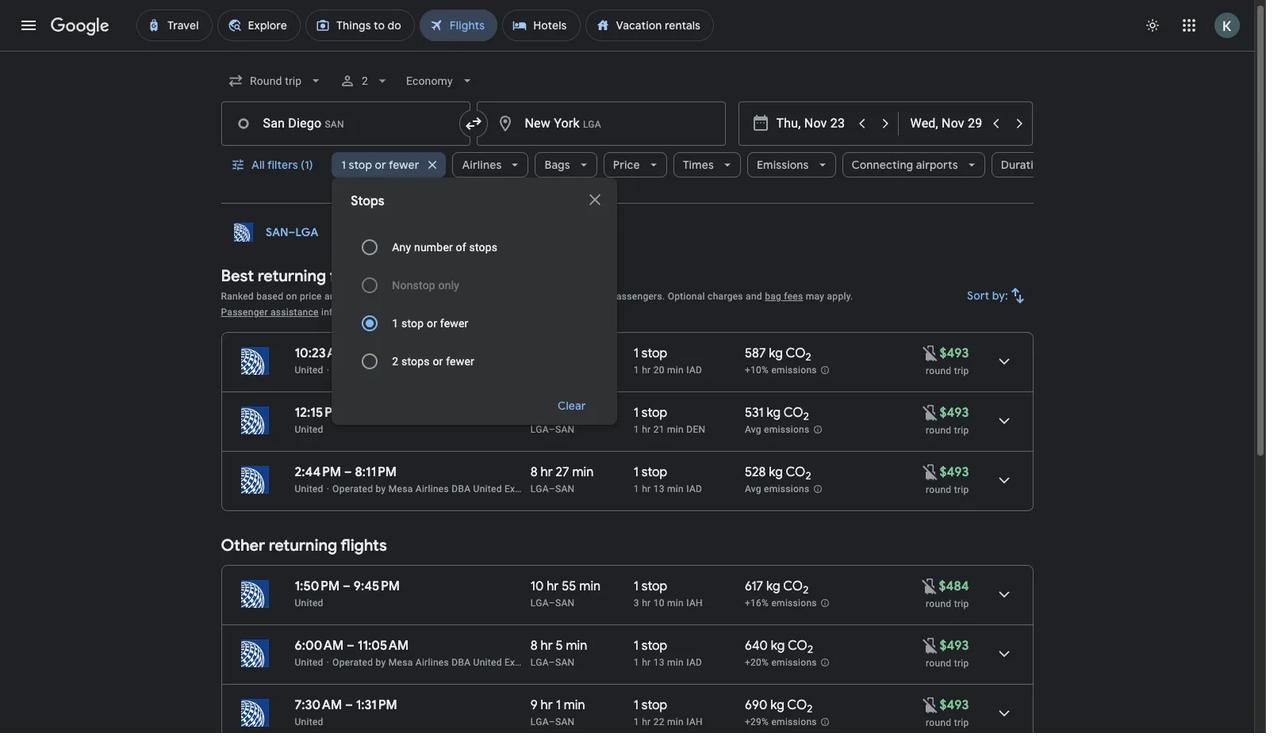 Task type: vqa. For each thing, say whether or not it's contained in the screenshot.
tab list
no



Task type: locate. For each thing, give the bounding box(es) containing it.
mesa for 6:00 am
[[389, 658, 413, 669]]

$493
[[940, 346, 969, 362], [940, 405, 969, 421], [940, 465, 969, 481], [940, 639, 969, 655], [940, 698, 969, 714]]

co for 617
[[783, 579, 803, 595]]

2 dba from the top
[[452, 484, 471, 495]]

587 kg co 2
[[745, 346, 811, 364]]

round trip left flight details. leaves laguardia airport at 12:15 pm on wednesday, november 29 and arrives at san diego international airport at 5:37 pm on wednesday, november 29. image
[[926, 425, 969, 436]]

1 mesa from the top
[[389, 365, 413, 376]]

this price for this flight doesn't include overhead bin access. if you need a carry-on bag, use the bags filter to update prices. image for 640
[[921, 637, 940, 656]]

6:00 am – 11:05 am
[[295, 639, 409, 655]]

$493 for 690
[[940, 698, 969, 714]]

2  image from the top
[[327, 484, 329, 495]]

united inside 12:15 pm united
[[295, 424, 323, 436]]

kg inside 617 kg co 2
[[766, 579, 780, 595]]

returning for other
[[269, 536, 337, 556]]

2 1 stop flight. element from the top
[[634, 405, 667, 424]]

10 left "55" on the bottom of page
[[531, 579, 544, 595]]

round for 528
[[926, 485, 952, 496]]

 image for 2:44 pm
[[327, 484, 329, 495]]

airlines for 6:00 am
[[416, 658, 449, 669]]

operated by mesa airlines dba united express for 2:44 pm
[[332, 484, 540, 495]]

3 493 us dollars text field from the top
[[940, 639, 969, 655]]

1 vertical spatial layover (1 of 1) is a 1 hr 13 min layover at dulles international airport in washington. element
[[634, 657, 737, 670]]

0 vertical spatial 22
[[556, 405, 569, 421]]

10
[[531, 579, 544, 595], [653, 598, 665, 609]]

this price for this flight doesn't include overhead bin access. if you need a carry-on bag, use the bags filter to update prices. image for 587
[[921, 344, 940, 363]]

9 hr 1 min lga – san
[[531, 698, 585, 728]]

layover (1 of 1) is a 1 hr 13 min layover at dulles international airport in washington. element for 528
[[634, 483, 737, 496]]

kg up the +16% emissions
[[766, 579, 780, 595]]

stops down diego
[[469, 241, 498, 254]]

0 vertical spatial 13
[[653, 484, 665, 495]]

flight details. leaves laguardia airport at 12:15 pm on wednesday, november 29 and arrives at san diego international airport at 5:37 pm on wednesday, november 29. image
[[985, 402, 1023, 440]]

2 $493 from the top
[[940, 405, 969, 421]]

this price for this flight doesn't include overhead bin access. if you need a carry-on bag, use the bags filter to update prices. image
[[921, 403, 940, 422], [921, 463, 940, 482], [920, 577, 939, 596], [921, 696, 940, 715]]

1 vertical spatial 1 stop 1 hr 13 min iad
[[634, 639, 702, 669]]

by:
[[992, 289, 1008, 303]]

kg up +10% emissions
[[769, 346, 783, 362]]

operated by mesa airlines dba united express down arrival time: 11:05 am. text field
[[332, 658, 540, 669]]

493 us dollars text field left flight details. leaves laguardia airport at 12:15 pm on wednesday, november 29 and arrives at san diego international airport at 5:37 pm on wednesday, november 29. image
[[940, 405, 969, 421]]

1 vertical spatial 13
[[653, 658, 665, 669]]

484 US dollars text field
[[939, 579, 969, 595]]

sort
[[967, 289, 989, 303]]

4 trip from the top
[[954, 599, 969, 610]]

hr inside 1 stop 1 hr 21 min den
[[642, 424, 651, 436]]

kg for 528
[[769, 465, 783, 481]]

$493 left flight details. leaves laguardia airport at 6:00 am on wednesday, november 29 and arrives at san diego international airport at 11:05 am on wednesday, november 29. icon
[[940, 639, 969, 655]]

0 vertical spatial mesa
[[389, 365, 413, 376]]

4 $493 from the top
[[940, 639, 969, 655]]

2 vertical spatial 493 us dollars text field
[[940, 639, 969, 655]]

3 trip from the top
[[954, 485, 969, 496]]

2 for 640
[[808, 644, 813, 657]]

kg for 531
[[767, 405, 781, 421]]

co right 528
[[786, 465, 806, 481]]

$493 for 587
[[940, 346, 969, 362]]

1 vertical spatial 10
[[653, 598, 665, 609]]

express
[[505, 365, 540, 376], [505, 484, 540, 495], [505, 658, 540, 669]]

12:15 pm
[[295, 405, 344, 421]]

22
[[556, 405, 569, 421], [653, 717, 665, 728]]

3 operated by mesa airlines dba united express from the top
[[332, 658, 540, 669]]

emissions down 528 kg co 2
[[764, 484, 810, 495]]

2 avg emissions from the top
[[745, 484, 810, 495]]

duration
[[1001, 158, 1047, 172]]

lga down 9
[[531, 717, 549, 728]]

kg inside 690 kg co 2
[[770, 698, 784, 714]]

– down total duration 8 hr 22 min. element
[[549, 424, 555, 436]]

$493 for 640
[[940, 639, 969, 655]]

1 vertical spatial total duration 8 hr 27 min. element
[[531, 465, 634, 483]]

1 layover (1 of 1) is a 1 hr 13 min layover at dulles international airport in washington. element from the top
[[634, 483, 737, 496]]

this price for this flight doesn't include overhead bin access. if you need a carry-on bag, use the bags filter to update prices. image left the flight details. leaves laguardia airport at 2:44 pm on wednesday, november 29 and arrives at san diego international airport at 8:11 pm on wednesday, november 29. icon
[[921, 463, 940, 482]]

apply.
[[827, 291, 853, 302]]

avg emissions for 528
[[745, 484, 810, 495]]

to
[[430, 225, 441, 240]]

stops option group
[[351, 228, 598, 381]]

2 vertical spatial by
[[376, 658, 386, 669]]

3 express from the top
[[505, 658, 540, 669]]

$493 for 531
[[940, 405, 969, 421]]

2 vertical spatial  image
[[327, 658, 329, 669]]

10 hr 55 min lga – san
[[531, 579, 601, 609]]

2 vertical spatial dba
[[452, 658, 471, 669]]

5 round from the top
[[926, 658, 952, 670]]

co for 690
[[787, 698, 807, 714]]

united down 'departure time: 1:50 pm.' text box
[[295, 598, 323, 609]]

2 1 stop 1 hr 13 min iad from the top
[[634, 639, 702, 669]]

1 iah from the top
[[686, 598, 703, 609]]

united inside 7:30 am – 1:31 pm united
[[295, 717, 323, 728]]

iad for 528
[[686, 484, 702, 495]]

3 operated from the top
[[332, 658, 373, 669]]

2 express from the top
[[505, 484, 540, 495]]

co inside 528 kg co 2
[[786, 465, 806, 481]]

None text field
[[476, 102, 726, 146]]

640
[[745, 639, 768, 655]]

lga for 9 hr 1 min
[[531, 717, 549, 728]]

emissions down 587 kg co 2
[[771, 365, 817, 376]]

all filters (1) button
[[221, 146, 325, 184]]

2 and from the left
[[746, 291, 762, 302]]

kg up the +29% emissions
[[770, 698, 784, 714]]

2 mesa from the top
[[389, 484, 413, 495]]

+20%
[[745, 658, 769, 669]]

2 inside 690 kg co 2
[[807, 703, 813, 717]]

1 right 8 hr 27 min lga – san
[[634, 484, 639, 495]]

6 1 stop flight. element from the top
[[634, 698, 667, 716]]

2 operated by mesa airlines dba united express from the top
[[332, 484, 540, 495]]

layover (1 of 1) is a 1 hr 13 min layover at dulles international airport in washington. element
[[634, 483, 737, 496], [634, 657, 737, 670]]

round trip for 640
[[926, 658, 969, 670]]

6 round trip from the top
[[926, 718, 969, 729]]

1 vertical spatial this price for this flight doesn't include overhead bin access. if you need a carry-on bag, use the bags filter to update prices. image
[[921, 637, 940, 656]]

9:45 pm
[[354, 579, 400, 595]]

taxes
[[531, 291, 555, 302]]

united down 12:15 pm
[[295, 424, 323, 436]]

san – lga
[[265, 225, 318, 240]]

 image down departure time: 6:00 am. text field
[[327, 658, 329, 669]]

 image down "10:23 am" text field
[[327, 365, 329, 376]]

3 dba from the top
[[452, 658, 471, 669]]

0 vertical spatial total duration 8 hr 27 min. element
[[531, 346, 634, 364]]

lga inside 9 hr 1 min lga – san
[[531, 717, 549, 728]]

avg emissions for 531
[[745, 425, 810, 436]]

united inside 1:50 pm – 9:45 pm united
[[295, 598, 323, 609]]

united down 7:30 am in the left bottom of the page
[[295, 717, 323, 728]]

hr inside 1 stop 1 hr 20 min iad
[[642, 365, 651, 376]]

this price for this flight doesn't include overhead bin access. if you need a carry-on bag, use the bags filter to update prices. image left flight details. leaves laguardia airport at 10:23 am on wednesday, november 29 and arrives at san diego international airport at 3:50 pm on wednesday, november 29. image
[[921, 344, 940, 363]]

0 vertical spatial operated
[[332, 365, 373, 376]]

1 vertical spatial iah
[[686, 717, 703, 728]]

1 by from the top
[[376, 365, 386, 376]]

6 round from the top
[[926, 718, 952, 729]]

528 kg co 2
[[745, 465, 811, 483]]

optional
[[668, 291, 705, 302]]

stop up 21
[[642, 405, 667, 421]]

lga
[[295, 225, 318, 240], [531, 424, 549, 436], [531, 484, 549, 495], [531, 598, 549, 609], [531, 658, 549, 669], [531, 717, 549, 728]]

0 vertical spatial 1 stop or fewer
[[341, 158, 419, 172]]

1 this price for this flight doesn't include overhead bin access. if you need a carry-on bag, use the bags filter to update prices. image from the top
[[921, 344, 940, 363]]

round trip left flight details. leaves laguardia airport at 10:23 am on wednesday, november 29 and arrives at san diego international airport at 3:50 pm on wednesday, november 29. image
[[926, 366, 969, 377]]

1 down total duration 9 hr 1 min. element
[[634, 717, 639, 728]]

and left bag
[[746, 291, 762, 302]]

iah right 3
[[686, 598, 703, 609]]

1 vertical spatial returning
[[269, 536, 337, 556]]

1 vertical spatial 493 us dollars text field
[[940, 465, 969, 481]]

fewer up 'return'
[[389, 158, 419, 172]]

10 right 3
[[653, 598, 665, 609]]

0 vertical spatial dba
[[452, 365, 471, 376]]

0 vertical spatial 1 stop 1 hr 13 min iad
[[634, 465, 702, 495]]

Arrival time: 8:11 PM. text field
[[355, 465, 397, 481]]

charges
[[708, 291, 743, 302]]

lga inside 8 hr 22 min lga – san
[[531, 424, 549, 436]]

1 avg emissions from the top
[[745, 425, 810, 436]]

avg for 528
[[745, 484, 761, 495]]

0 horizontal spatial and
[[324, 291, 341, 302]]

operated for 6:00 am
[[332, 658, 373, 669]]

Arrival time: 3:50 PM. text field
[[361, 346, 408, 362]]

iad up 1 stop 1 hr 22 min iah
[[686, 658, 702, 669]]

0 vertical spatial flights
[[330, 267, 376, 286]]

emissions for 640
[[771, 658, 817, 669]]

san down total duration 8 hr 22 min. element
[[555, 424, 575, 436]]

round for 531
[[926, 425, 952, 436]]

1 round from the top
[[926, 366, 952, 377]]

close dialog image
[[586, 190, 605, 209]]

this price for this flight doesn't include overhead bin access. if you need a carry-on bag, use the bags filter to update prices. image left flight details. leaves laguardia airport at 1:50 pm on wednesday, november 29 and arrives at san diego international airport at 9:45 pm on wednesday, november 29. image
[[920, 577, 939, 596]]

this price for this flight doesn't include overhead bin access. if you need a carry-on bag, use the bags filter to update prices. image for 690
[[921, 696, 940, 715]]

main content containing best returning flights
[[221, 217, 1033, 734]]

operated for 2:44 pm
[[332, 484, 373, 495]]

1 and from the left
[[324, 291, 341, 302]]

1 stop 1 hr 20 min iad
[[634, 346, 702, 376]]

kg inside 528 kg co 2
[[769, 465, 783, 481]]

8
[[531, 405, 538, 421], [531, 465, 538, 481], [531, 639, 538, 655]]

1 stop flight. element for 8 hr 27 min
[[634, 465, 667, 483]]

trip for 587
[[954, 366, 969, 377]]

1 horizontal spatial 10
[[653, 598, 665, 609]]

connecting airports button
[[842, 146, 985, 184]]

stop inside stops option group
[[401, 317, 424, 330]]

passengers.
[[611, 291, 665, 302]]

leaves laguardia airport at 7:30 am on wednesday, november 29 and arrives at san diego international airport at 1:31 pm on wednesday, november 29. element
[[295, 698, 397, 714]]

6:00 am
[[295, 639, 344, 655]]

lga down 8 hr 22 min lga – san at bottom
[[531, 484, 549, 495]]

10 inside 1 stop 3 hr 10 min iah
[[653, 598, 665, 609]]

8 for 8 hr 5 min
[[531, 639, 538, 655]]

1 13 from the top
[[653, 484, 665, 495]]

operated by mesa airlines dba united express
[[332, 365, 540, 376], [332, 484, 540, 495], [332, 658, 540, 669]]

2 button
[[333, 62, 397, 100]]

2 vertical spatial express
[[505, 658, 540, 669]]

1 horizontal spatial 22
[[653, 717, 665, 728]]

3  image from the top
[[327, 658, 329, 669]]

by
[[376, 365, 386, 376], [376, 484, 386, 495], [376, 658, 386, 669]]

1  image from the top
[[327, 365, 329, 376]]

round for 587
[[926, 366, 952, 377]]

duration button
[[991, 146, 1074, 184]]

avg emissions
[[745, 425, 810, 436], [745, 484, 810, 495]]

0 vertical spatial 493 us dollars text field
[[940, 405, 969, 421]]

1 stop 1 hr 13 min iad
[[634, 465, 702, 495], [634, 639, 702, 669]]

1 dba from the top
[[452, 365, 471, 376]]

total duration 8 hr 27 min. element up clear button
[[531, 346, 634, 364]]

Departure time: 6:00 AM. text field
[[295, 639, 344, 655]]

0 vertical spatial 493 us dollars text field
[[940, 346, 969, 362]]

iah inside 1 stop 3 hr 10 min iah
[[686, 598, 703, 609]]

emissions down 690 kg co 2
[[771, 717, 817, 728]]

1
[[341, 158, 346, 172], [392, 317, 399, 330], [634, 346, 639, 362], [634, 365, 639, 376], [634, 405, 639, 421], [634, 424, 639, 436], [634, 465, 639, 481], [634, 484, 639, 495], [634, 579, 639, 595], [634, 639, 639, 655], [634, 658, 639, 669], [556, 698, 561, 714], [634, 698, 639, 714], [634, 717, 639, 728]]

min inside 1 stop 1 hr 21 min den
[[667, 424, 684, 436]]

4 round from the top
[[926, 599, 952, 610]]

kg for 587
[[769, 346, 783, 362]]

2 8 from the top
[[531, 465, 538, 481]]

flight details. leaves laguardia airport at 7:30 am on wednesday, november 29 and arrives at san diego international airport at 1:31 pm on wednesday, november 29. image
[[985, 695, 1023, 733]]

avg emissions down 528 kg co 2
[[745, 484, 810, 495]]

0 vertical spatial avg emissions
[[745, 425, 810, 436]]

flight details. leaves laguardia airport at 6:00 am on wednesday, november 29 and arrives at san diego international airport at 11:05 am on wednesday, november 29. image
[[985, 635, 1023, 674]]

1 stop 1 hr 13 min iad down 21
[[634, 465, 702, 495]]

total duration 8 hr 22 min. element
[[531, 405, 634, 424]]

round trip for 690
[[926, 718, 969, 729]]

1 vertical spatial by
[[376, 484, 386, 495]]

kg inside '640 kg co 2'
[[771, 639, 785, 655]]

3 round from the top
[[926, 485, 952, 496]]

main content
[[221, 217, 1033, 734]]

ranked
[[221, 291, 254, 302]]

iah left +29%
[[686, 717, 703, 728]]

kg right 528
[[769, 465, 783, 481]]

leaves laguardia airport at 2:44 pm on wednesday, november 29 and arrives at san diego international airport at 8:11 pm on wednesday, november 29. element
[[295, 465, 397, 481]]

493 us dollars text field for $484
[[940, 639, 969, 655]]

kg inside 531 kg co 2
[[767, 405, 781, 421]]

mesa down the 3:50 pm
[[389, 365, 413, 376]]

0 vertical spatial or
[[375, 158, 386, 172]]

2 inside 528 kg co 2
[[806, 470, 811, 483]]

lga inside '8 hr 5 min lga – san'
[[531, 658, 549, 669]]

layover (1 of 1) is a 1 hr 13 min layover at dulles international airport in washington. element down layover (1 of 1) is a 1 hr 21 min layover at denver international airport in denver. element
[[634, 483, 737, 496]]

flights
[[330, 267, 376, 286], [341, 536, 387, 556]]

best
[[221, 267, 254, 286]]

2 inside 617 kg co 2
[[803, 584, 809, 598]]

stop inside 1 stop 1 hr 22 min iah
[[642, 698, 667, 714]]

1 vertical spatial avg emissions
[[745, 484, 810, 495]]

round left flight details. leaves laguardia airport at 12:15 pm on wednesday, november 29 and arrives at san diego international airport at 5:37 pm on wednesday, november 29. image
[[926, 425, 952, 436]]

stop inside 1 stop 1 hr 20 min iad
[[642, 346, 667, 362]]

0 horizontal spatial fees
[[566, 291, 585, 302]]

iad for 640
[[686, 658, 702, 669]]

1 avg from the top
[[745, 425, 761, 436]]

total duration 8 hr 27 min. element
[[531, 346, 634, 364], [531, 465, 634, 483]]

0 vertical spatial 10
[[531, 579, 544, 595]]

0 vertical spatial iad
[[686, 365, 702, 376]]

avg down 528
[[745, 484, 761, 495]]

trip for 640
[[954, 658, 969, 670]]

min inside 10 hr 55 min lga – san
[[579, 579, 601, 595]]

2 vertical spatial mesa
[[389, 658, 413, 669]]

2 iad from the top
[[686, 484, 702, 495]]

kg up +20% emissions
[[771, 639, 785, 655]]

san inside 9 hr 1 min lga – san
[[555, 717, 575, 728]]

8 left 27
[[531, 465, 538, 481]]

–
[[288, 225, 295, 240], [549, 424, 555, 436], [344, 465, 352, 481], [549, 484, 555, 495], [343, 579, 351, 595], [549, 598, 555, 609], [347, 639, 355, 655], [549, 658, 555, 669], [345, 698, 353, 714], [549, 717, 555, 728]]

1 vertical spatial  image
[[327, 484, 329, 495]]

any number of stops
[[392, 241, 498, 254]]

round trip left flight details. leaves laguardia airport at 6:00 am on wednesday, november 29 and arrives at san diego international airport at 11:05 am on wednesday, november 29. icon
[[926, 658, 969, 670]]

2 vertical spatial 8
[[531, 639, 538, 655]]

4 round trip from the top
[[926, 599, 969, 610]]

0 vertical spatial 8
[[531, 405, 538, 421]]

0 horizontal spatial 10
[[531, 579, 544, 595]]

2 inside 587 kg co 2
[[806, 351, 811, 364]]

2 by from the top
[[376, 484, 386, 495]]

operated down "2:44 pm – 8:11 pm"
[[332, 484, 373, 495]]

airlines for 10:23 am
[[416, 365, 449, 376]]

1 stop or fewer down prices
[[392, 317, 469, 330]]

8 inside 8 hr 27 min lga – san
[[531, 465, 538, 481]]

co inside 531 kg co 2
[[784, 405, 803, 421]]

2 avg from the top
[[745, 484, 761, 495]]

san down total duration 9 hr 1 min. element
[[555, 717, 575, 728]]

operated
[[332, 365, 373, 376], [332, 484, 373, 495], [332, 658, 373, 669]]

lga inside 8 hr 27 min lga – san
[[531, 484, 549, 495]]

kg right 531
[[767, 405, 781, 421]]

2 vertical spatial iad
[[686, 658, 702, 669]]

2 inside stops option group
[[392, 355, 399, 368]]

1 vertical spatial express
[[505, 484, 540, 495]]

swap origin and destination. image
[[464, 114, 483, 133]]

operated by mesa airlines dba united express down 8:11 pm text field
[[332, 484, 540, 495]]

1 493 us dollars text field from the top
[[940, 405, 969, 421]]

7:30 am
[[295, 698, 342, 714]]

– right 1:50 pm
[[343, 579, 351, 595]]

0 vertical spatial  image
[[327, 365, 329, 376]]

1 stop or fewer button
[[332, 146, 446, 184]]

or right the 3:50 pm
[[433, 355, 443, 368]]

1 vertical spatial operated by mesa airlines dba united express
[[332, 484, 540, 495]]

2 for 531
[[803, 410, 809, 424]]

1 vertical spatial avg
[[745, 484, 761, 495]]

2 round trip from the top
[[926, 425, 969, 436]]

3:50 pm
[[361, 346, 408, 362]]

1 total duration 8 hr 27 min. element from the top
[[531, 346, 634, 364]]

493 US dollars text field
[[940, 346, 969, 362], [940, 698, 969, 714]]

fewer down prices
[[440, 317, 469, 330]]

3 1 stop flight. element from the top
[[634, 465, 667, 483]]

1:50 pm – 9:45 pm united
[[295, 579, 400, 609]]

clear
[[557, 399, 586, 413]]

1 horizontal spatial fees
[[784, 291, 803, 302]]

2 layover (1 of 1) is a 1 hr 13 min layover at dulles international airport in washington. element from the top
[[634, 657, 737, 670]]

3 mesa from the top
[[389, 658, 413, 669]]

emissions down 617 kg co 2
[[771, 598, 817, 609]]

1 operated by mesa airlines dba united express from the top
[[332, 365, 540, 376]]

1 horizontal spatial and
[[746, 291, 762, 302]]

airlines button
[[453, 146, 529, 184]]

trip for 528
[[954, 485, 969, 496]]

1 vertical spatial iad
[[686, 484, 702, 495]]

1 left 20 at right
[[634, 365, 639, 376]]

round trip
[[926, 366, 969, 377], [926, 425, 969, 436], [926, 485, 969, 496], [926, 599, 969, 610], [926, 658, 969, 670], [926, 718, 969, 729]]

8 hr 27 min lga – san
[[531, 465, 594, 495]]

co inside 587 kg co 2
[[786, 346, 806, 362]]

san inside '8 hr 5 min lga – san'
[[555, 658, 575, 669]]

2 operated from the top
[[332, 484, 373, 495]]

trip left the flight details. leaves laguardia airport at 2:44 pm on wednesday, november 29 and arrives at san diego international airport at 8:11 pm on wednesday, november 29. icon
[[954, 485, 969, 496]]

iah inside 1 stop 1 hr 22 min iah
[[686, 717, 703, 728]]

round trip for 617
[[926, 599, 969, 610]]

2 total duration 8 hr 27 min. element from the top
[[531, 465, 634, 483]]

kg inside 587 kg co 2
[[769, 346, 783, 362]]

1 vertical spatial 22
[[653, 717, 665, 728]]

round trip down the $484 text box
[[926, 599, 969, 610]]

13 down 21
[[653, 484, 665, 495]]

+16%
[[745, 598, 769, 609]]

1 vertical spatial flights
[[341, 536, 387, 556]]

san for 8 hr 27 min
[[555, 484, 575, 495]]

– inside 1:50 pm – 9:45 pm united
[[343, 579, 351, 595]]

san down 27
[[555, 484, 575, 495]]

returning
[[258, 267, 326, 286], [269, 536, 337, 556]]

5 1 stop flight. element from the top
[[634, 639, 667, 657]]

total duration 8 hr 27 min. element containing 8 hr 27 min
[[531, 465, 634, 483]]

– down total duration 8 hr 5 min. element
[[549, 658, 555, 669]]

lga inside 10 hr 55 min lga – san
[[531, 598, 549, 609]]

kg for 617
[[766, 579, 780, 595]]

co inside '640 kg co 2'
[[788, 639, 808, 655]]

iah for 690
[[686, 717, 703, 728]]

5 round trip from the top
[[926, 658, 969, 670]]

8 inside '8 hr 5 min lga – san'
[[531, 639, 538, 655]]

+29%
[[745, 717, 769, 728]]

number
[[414, 241, 453, 254]]

1 operated from the top
[[332, 365, 373, 376]]

0 vertical spatial stops
[[469, 241, 498, 254]]

 image
[[327, 365, 329, 376], [327, 484, 329, 495], [327, 658, 329, 669]]

493 us dollars text field left flight details. leaves laguardia airport at 7:30 am on wednesday, november 29 and arrives at san diego international airport at 1:31 pm on wednesday, november 29. icon
[[940, 698, 969, 714]]

3 by from the top
[[376, 658, 386, 669]]

emissions down 531 kg co 2
[[764, 425, 810, 436]]

– inside 8 hr 22 min lga – san
[[549, 424, 555, 436]]

1 round trip from the top
[[926, 366, 969, 377]]

fees right +
[[566, 291, 585, 302]]

2 vertical spatial operated by mesa airlines dba united express
[[332, 658, 540, 669]]

3 $493 from the top
[[940, 465, 969, 481]]

13 up 1 stop 1 hr 22 min iah
[[653, 658, 665, 669]]

this price for this flight doesn't include overhead bin access. if you need a carry-on bag, use the bags filter to update prices. image for 528
[[921, 463, 940, 482]]

0 vertical spatial this price for this flight doesn't include overhead bin access. if you need a carry-on bag, use the bags filter to update prices. image
[[921, 344, 940, 363]]

0 vertical spatial express
[[505, 365, 540, 376]]

1 vertical spatial 1 stop or fewer
[[392, 317, 469, 330]]

$493 left flight details. leaves laguardia airport at 10:23 am on wednesday, november 29 and arrives at san diego international airport at 3:50 pm on wednesday, november 29. image
[[940, 346, 969, 362]]

1 vertical spatial dba
[[452, 484, 471, 495]]

stop for 531
[[642, 405, 667, 421]]

2 iah from the top
[[686, 717, 703, 728]]

mesa for 10:23 am
[[389, 365, 413, 376]]

1 iad from the top
[[686, 365, 702, 376]]

8 inside 8 hr 22 min lga – san
[[531, 405, 538, 421]]

1 vertical spatial 493 us dollars text field
[[940, 698, 969, 714]]

10:23 am
[[295, 346, 347, 362]]

2 13 from the top
[[653, 658, 665, 669]]

flights up convenience
[[330, 267, 376, 286]]

hr inside '8 hr 5 min lga – san'
[[541, 639, 553, 655]]

bags button
[[535, 146, 597, 184]]

mesa down arrival time: 11:05 am. text field
[[389, 658, 413, 669]]

emissions for 690
[[771, 717, 817, 728]]

1 493 us dollars text field from the top
[[940, 346, 969, 362]]

1 $493 from the top
[[940, 346, 969, 362]]

1 vertical spatial operated
[[332, 484, 373, 495]]

None search field
[[221, 62, 1074, 425]]

round trip left the flight details. leaves laguardia airport at 2:44 pm on wednesday, november 29 and arrives at san diego international airport at 8:11 pm on wednesday, november 29. icon
[[926, 485, 969, 496]]

co up +20% emissions
[[788, 639, 808, 655]]

2 inside 531 kg co 2
[[803, 410, 809, 424]]

co inside 617 kg co 2
[[783, 579, 803, 595]]

4 1 stop flight. element from the top
[[634, 579, 667, 597]]

2 round from the top
[[926, 425, 952, 436]]

1 stop or fewer
[[341, 158, 419, 172], [392, 317, 469, 330]]

fewer
[[389, 158, 419, 172], [440, 317, 469, 330], [446, 355, 474, 368]]

united left 8 hr 27 min lga – san
[[473, 484, 502, 495]]

1 vertical spatial or
[[427, 317, 437, 330]]

0 vertical spatial avg
[[745, 425, 761, 436]]

2 493 us dollars text field from the top
[[940, 465, 969, 481]]

leaves laguardia airport at 10:23 am on wednesday, november 29 and arrives at san diego international airport at 3:50 pm on wednesday, november 29. element
[[295, 346, 408, 362]]

2 inside '640 kg co 2'
[[808, 644, 813, 657]]

0 vertical spatial returning
[[258, 267, 326, 286]]

round
[[926, 366, 952, 377], [926, 425, 952, 436], [926, 485, 952, 496], [926, 599, 952, 610], [926, 658, 952, 670], [926, 718, 952, 729]]

trip
[[954, 366, 969, 377], [954, 425, 969, 436], [954, 485, 969, 496], [954, 599, 969, 610], [954, 658, 969, 670], [954, 718, 969, 729]]

2 this price for this flight doesn't include overhead bin access. if you need a carry-on bag, use the bags filter to update prices. image from the top
[[921, 637, 940, 656]]

1 stop flight. element
[[634, 346, 667, 364], [634, 405, 667, 424], [634, 465, 667, 483], [634, 579, 667, 597], [634, 639, 667, 657], [634, 698, 667, 716]]

2 493 us dollars text field from the top
[[940, 698, 969, 714]]

operated down the 6:00 am – 11:05 am on the bottom
[[332, 658, 373, 669]]

round trip left flight details. leaves laguardia airport at 7:30 am on wednesday, november 29 and arrives at san diego international airport at 1:31 pm on wednesday, november 29. icon
[[926, 718, 969, 729]]

or down prices
[[427, 317, 437, 330]]

– up best returning flights
[[288, 225, 295, 240]]

1 1 stop 1 hr 13 min iad from the top
[[634, 465, 702, 495]]

1 fees from the left
[[566, 291, 585, 302]]

iad inside 1 stop 1 hr 20 min iad
[[686, 365, 702, 376]]

1 stop flight. element for 9 hr 1 min
[[634, 698, 667, 716]]

2 vertical spatial fewer
[[446, 355, 474, 368]]

san down 5
[[555, 658, 575, 669]]

0 horizontal spatial stops
[[401, 355, 430, 368]]

5 $493 from the top
[[940, 698, 969, 714]]

stop down nonstop at the top
[[401, 317, 424, 330]]

493 US dollars text field
[[940, 405, 969, 421], [940, 465, 969, 481], [940, 639, 969, 655]]

0 vertical spatial layover (1 of 1) is a 1 hr 13 min layover at dulles international airport in washington. element
[[634, 483, 737, 496]]

round left flight details. leaves laguardia airport at 7:30 am on wednesday, november 29 and arrives at san diego international airport at 1:31 pm on wednesday, november 29. icon
[[926, 718, 952, 729]]

3 iad from the top
[[686, 658, 702, 669]]

– down total duration 9 hr 1 min. element
[[549, 717, 555, 728]]

avg emissions down 531 kg co 2
[[745, 425, 810, 436]]

3 8 from the top
[[531, 639, 538, 655]]

min inside 1 stop 3 hr 10 min iah
[[667, 598, 684, 609]]

stop for 617
[[642, 579, 667, 595]]

1 up 3
[[634, 579, 639, 595]]

None text field
[[221, 102, 470, 146]]

1 8 from the top
[[531, 405, 538, 421]]

0 vertical spatial by
[[376, 365, 386, 376]]

5 trip from the top
[[954, 658, 969, 670]]

2 vertical spatial operated
[[332, 658, 373, 669]]

kg
[[769, 346, 783, 362], [767, 405, 781, 421], [769, 465, 783, 481], [766, 579, 780, 595], [771, 639, 785, 655], [770, 698, 784, 714]]

$493 left flight details. leaves laguardia airport at 7:30 am on wednesday, november 29 and arrives at san diego international airport at 1:31 pm on wednesday, november 29. icon
[[940, 698, 969, 714]]

san inside 8 hr 27 min lga – san
[[555, 484, 575, 495]]

airlines for 2:44 pm
[[416, 484, 449, 495]]

total duration 8 hr 27 min. element down 8 hr 22 min lga – san at bottom
[[531, 465, 634, 483]]

stop up layover (1 of 1) is a 3 hr 10 min layover at george bush intercontinental airport in houston. element
[[642, 579, 667, 595]]

co for 531
[[784, 405, 803, 421]]

6 trip from the top
[[954, 718, 969, 729]]

None field
[[221, 67, 330, 95], [400, 67, 481, 95], [221, 67, 330, 95], [400, 67, 481, 95]]

this price for this flight doesn't include overhead bin access. if you need a carry-on bag, use the bags filter to update prices. image down the $484 text box
[[921, 637, 940, 656]]

min inside 8 hr 22 min lga – san
[[572, 405, 594, 421]]

2 for 690
[[807, 703, 813, 717]]

san up best returning flights
[[265, 225, 288, 240]]

1 vertical spatial 8
[[531, 465, 538, 481]]

returning up on
[[258, 267, 326, 286]]

2
[[362, 75, 368, 87], [603, 291, 608, 302], [806, 351, 811, 364], [392, 355, 399, 368], [803, 410, 809, 424], [806, 470, 811, 483], [803, 584, 809, 598], [808, 644, 813, 657], [807, 703, 813, 717]]

0 vertical spatial operated by mesa airlines dba united express
[[332, 365, 540, 376]]

3 round trip from the top
[[926, 485, 969, 496]]

2 stops or fewer
[[392, 355, 474, 368]]

1 right the '(1)'
[[341, 158, 346, 172]]

1 vertical spatial mesa
[[389, 484, 413, 495]]

stop inside 1 stop 1 hr 21 min den
[[642, 405, 667, 421]]

493 us dollars text field left flight details. leaves laguardia airport at 10:23 am on wednesday, november 29 and arrives at san diego international airport at 3:50 pm on wednesday, november 29. image
[[940, 346, 969, 362]]

leaves laguardia airport at 1:50 pm on wednesday, november 29 and arrives at san diego international airport at 9:45 pm on wednesday, november 29. element
[[295, 579, 400, 595]]

all filters (1)
[[251, 158, 313, 172]]

1 trip from the top
[[954, 366, 969, 377]]

bags
[[545, 158, 570, 172]]

san inside 8 hr 22 min lga – san
[[555, 424, 575, 436]]

stop inside 1 stop 3 hr 10 min iah
[[642, 579, 667, 595]]

lga up 9
[[531, 658, 549, 669]]

emissions button
[[747, 146, 836, 184]]

hr inside 1 stop 1 hr 22 min iah
[[642, 717, 651, 728]]

by down arrival time: 3:50 pm. text box on the top left of page
[[376, 365, 386, 376]]

0 vertical spatial fewer
[[389, 158, 419, 172]]

operated by mesa airlines dba united express for 6:00 am
[[332, 658, 540, 669]]

(1)
[[300, 158, 313, 172]]

mesa
[[389, 365, 413, 376], [389, 484, 413, 495], [389, 658, 413, 669]]

san inside 10 hr 55 min lga – san
[[555, 598, 575, 609]]

co inside 690 kg co 2
[[787, 698, 807, 714]]

0 vertical spatial iah
[[686, 598, 703, 609]]

stop down 21
[[642, 465, 667, 481]]

2 trip from the top
[[954, 425, 969, 436]]

this price for this flight doesn't include overhead bin access. if you need a carry-on bag, use the bags filter to update prices. image
[[921, 344, 940, 363], [921, 637, 940, 656]]

lga for 8 hr 5 min
[[531, 658, 549, 669]]

0 horizontal spatial 22
[[556, 405, 569, 421]]

2 for 617
[[803, 584, 809, 598]]

min inside 1 stop 1 hr 20 min iad
[[667, 365, 684, 376]]



Task type: describe. For each thing, give the bounding box(es) containing it.
stop for 528
[[642, 465, 667, 481]]

convenience
[[344, 291, 399, 302]]

united down 10:23 am
[[295, 365, 323, 376]]

– left 8:11 pm on the bottom left
[[344, 465, 352, 481]]

round for 690
[[926, 718, 952, 729]]

– inside '8 hr 5 min lga – san'
[[549, 658, 555, 669]]

kg for 640
[[771, 639, 785, 655]]

kg for 690
[[770, 698, 784, 714]]

22 inside 8 hr 22 min lga – san
[[556, 405, 569, 421]]

hr inside 8 hr 27 min lga – san
[[541, 465, 553, 481]]

times
[[683, 158, 714, 172]]

operated by mesa airlines dba united express for 10:23 am
[[332, 365, 540, 376]]

Departure time: 1:50 PM. text field
[[295, 579, 340, 595]]

617
[[745, 579, 763, 595]]

based
[[256, 291, 283, 302]]

10 inside 10 hr 55 min lga – san
[[531, 579, 544, 595]]

11:05 am
[[358, 639, 409, 655]]

8:11 pm
[[355, 465, 397, 481]]

or inside "popup button"
[[375, 158, 386, 172]]

other
[[221, 536, 265, 556]]

filters
[[267, 158, 298, 172]]

1 down 3
[[634, 639, 639, 655]]

den
[[686, 424, 706, 436]]

united down 2:44 pm
[[295, 484, 323, 495]]

flight details. leaves laguardia airport at 2:44 pm on wednesday, november 29 and arrives at san diego international airport at 8:11 pm on wednesday, november 29. image
[[985, 462, 1023, 500]]

any
[[392, 241, 411, 254]]

531 kg co 2
[[745, 405, 809, 424]]

– inside 7:30 am – 1:31 pm united
[[345, 698, 353, 714]]

san for 10 hr 55 min
[[555, 598, 575, 609]]

this price for this flight doesn't include overhead bin access. if you need a carry-on bag, use the bags filter to update prices. image for 531
[[921, 403, 940, 422]]

lga up best returning flights
[[295, 225, 318, 240]]

stop inside 1 stop or fewer "popup button"
[[349, 158, 372, 172]]

– inside 8 hr 27 min lga – san
[[549, 484, 555, 495]]

prices include required taxes + fees for 2 passengers. optional charges and bag fees may apply. passenger assistance
[[221, 291, 853, 318]]

none text field inside search box
[[476, 102, 726, 146]]

all
[[251, 158, 264, 172]]

2 fees from the left
[[784, 291, 803, 302]]

$493 for 528
[[940, 465, 969, 481]]

– inside 10 hr 55 min lga – san
[[549, 598, 555, 609]]

 image for 6:00 am
[[327, 658, 329, 669]]

stop for 587
[[642, 346, 667, 362]]

united down the include
[[473, 365, 502, 376]]

min inside 9 hr 1 min lga – san
[[564, 698, 585, 714]]

hr inside 9 hr 1 min lga – san
[[541, 698, 553, 714]]

include
[[457, 291, 489, 302]]

and inside prices include required taxes + fees for 2 passengers. optional charges and bag fees may apply. passenger assistance
[[746, 291, 762, 302]]

1 stop flight. element for 8 hr 22 min
[[634, 405, 667, 424]]

55
[[562, 579, 576, 595]]

2 inside prices include required taxes + fees for 2 passengers. optional charges and bag fees may apply. passenger assistance
[[603, 291, 608, 302]]

hr inside 1 stop 3 hr 10 min iah
[[642, 598, 651, 609]]

for
[[587, 291, 600, 302]]

of
[[456, 241, 466, 254]]

1 stop or fewer inside "popup button"
[[341, 158, 419, 172]]

hr inside 8 hr 22 min lga – san
[[541, 405, 553, 421]]

617 kg co 2
[[745, 579, 809, 598]]

flight details. leaves laguardia airport at 10:23 am on wednesday, november 29 and arrives at san diego international airport at 3:50 pm on wednesday, november 29. image
[[985, 343, 1023, 381]]

layover (1 of 1) is a 1 hr 20 min layover at dulles international airport in washington. element
[[634, 364, 737, 377]]

1 inside stops option group
[[392, 317, 399, 330]]

hr inside 10 hr 55 min lga – san
[[547, 579, 559, 595]]

trip for 690
[[954, 718, 969, 729]]

+29% emissions
[[745, 717, 817, 728]]

co for 640
[[788, 639, 808, 655]]

total duration 9 hr 1 min. element
[[531, 698, 634, 716]]

ranked based on price and convenience
[[221, 291, 399, 302]]

1 horizontal spatial stops
[[469, 241, 498, 254]]

flights for best returning flights
[[330, 267, 376, 286]]

san for 9 hr 1 min
[[555, 717, 575, 728]]

1 stop 1 hr 13 min iad for 640
[[634, 639, 702, 669]]

8 for 8 hr 22 min
[[531, 405, 538, 421]]

493 us dollars text field for 690
[[940, 698, 969, 714]]

Departure time: 12:15 PM. text field
[[295, 405, 344, 421]]

san for 8 hr 22 min
[[555, 424, 575, 436]]

round trip for 587
[[926, 366, 969, 377]]

Departure time: 7:30 AM. text field
[[295, 698, 342, 714]]

lga for 8 hr 22 min
[[531, 424, 549, 436]]

min inside 8 hr 27 min lga – san
[[572, 465, 594, 481]]

this price for this flight doesn't include overhead bin access. if you need a carry-on bag, use the bags filter to update prices. image for 617
[[920, 577, 939, 596]]

1 stop flight. element for 8 hr 5 min
[[634, 639, 667, 657]]

layover (1 of 1) is a 1 hr 21 min layover at denver international airport in denver. element
[[634, 424, 737, 436]]

21
[[653, 424, 665, 436]]

layover (1 of 1) is a 1 hr 22 min layover at george bush intercontinental airport in houston. element
[[634, 716, 737, 729]]

2 vertical spatial or
[[433, 355, 443, 368]]

Arrival time: 11:05 AM. text field
[[358, 639, 409, 655]]

1 inside 9 hr 1 min lga – san
[[556, 698, 561, 714]]

– inside 9 hr 1 min lga – san
[[549, 717, 555, 728]]

1 up "layover (1 of 1) is a 1 hr 22 min layover at george bush intercontinental airport in houston." element
[[634, 698, 639, 714]]

flight details. leaves laguardia airport at 1:50 pm on wednesday, november 29 and arrives at san diego international airport at 9:45 pm on wednesday, november 29. image
[[985, 576, 1023, 614]]

2:44 pm – 8:11 pm
[[295, 465, 397, 481]]

total duration 10 hr 55 min. element
[[531, 579, 634, 597]]

operated for 10:23 am
[[332, 365, 373, 376]]

587
[[745, 346, 766, 362]]

returning for best
[[258, 267, 326, 286]]

1 inside 1 stop 3 hr 10 min iah
[[634, 579, 639, 595]]

round trip for 528
[[926, 485, 969, 496]]

13 for 8 hr 27 min
[[653, 484, 665, 495]]

min inside 1 stop 1 hr 22 min iah
[[667, 717, 684, 728]]

– right 6:00 am at the left bottom of the page
[[347, 639, 355, 655]]

493 us dollars text field for $493
[[940, 405, 969, 421]]

only
[[438, 279, 459, 292]]

Arrival time: 1:31 PM. text field
[[356, 698, 397, 714]]

by for 10:23 am
[[376, 365, 386, 376]]

sort by: button
[[961, 277, 1033, 315]]

Departure text field
[[776, 102, 849, 145]]

trip for 617
[[954, 599, 969, 610]]

640 kg co 2
[[745, 639, 813, 657]]

iad for 587
[[686, 365, 702, 376]]

Departure time: 2:44 PM. text field
[[295, 465, 341, 481]]

airports
[[916, 158, 958, 172]]

times button
[[673, 146, 741, 184]]

sort by:
[[967, 289, 1008, 303]]

prices
[[426, 291, 454, 302]]

stop for 640
[[642, 639, 667, 655]]

airlines inside popup button
[[462, 158, 502, 172]]

1 stop 1 hr 13 min iad for 528
[[634, 465, 702, 495]]

1 1 stop flight. element from the top
[[634, 346, 667, 364]]

1 express from the top
[[505, 365, 540, 376]]

express for 8 hr 5 min
[[505, 658, 540, 669]]

690
[[745, 698, 767, 714]]

layover (1 of 1) is a 3 hr 10 min layover at george bush intercontinental airport in houston. element
[[634, 597, 737, 610]]

change appearance image
[[1134, 6, 1172, 44]]

+20% emissions
[[745, 658, 817, 669]]

connecting
[[852, 158, 913, 172]]

clear button
[[538, 387, 605, 425]]

united down departure time: 6:00 am. text field
[[295, 658, 323, 669]]

dba for 8:11 pm
[[452, 484, 471, 495]]

8 for 8 hr 27 min
[[531, 465, 538, 481]]

round for 640
[[926, 658, 952, 670]]

1 vertical spatial fewer
[[440, 317, 469, 330]]

leaves laguardia airport at 6:00 am on wednesday, november 29 and arrives at san diego international airport at 11:05 am on wednesday, november 29. element
[[295, 639, 409, 655]]

connecting airports
[[852, 158, 958, 172]]

493 us dollars text field for 587
[[940, 346, 969, 362]]

round for 617
[[926, 599, 952, 610]]

Arrival time: 9:45 PM. text field
[[354, 579, 400, 595]]

12:15 pm united
[[295, 405, 344, 436]]

690 kg co 2
[[745, 698, 813, 717]]

+
[[557, 291, 563, 302]]

co for 587
[[786, 346, 806, 362]]

emissions for 617
[[771, 598, 817, 609]]

3
[[634, 598, 639, 609]]

main menu image
[[19, 16, 38, 35]]

2 inside popup button
[[362, 75, 368, 87]]

emissions for 528
[[764, 484, 810, 495]]

express for 8 hr 27 min
[[505, 484, 540, 495]]

lga for 10 hr 55 min
[[531, 598, 549, 609]]

bag
[[765, 291, 782, 302]]

mesa for 2:44 pm
[[389, 484, 413, 495]]

9
[[531, 698, 538, 714]]

none search field containing stops
[[221, 62, 1074, 425]]

8 hr 5 min lga – san
[[531, 639, 587, 669]]

1 down 1 stop 1 hr 21 min den
[[634, 465, 639, 481]]

27
[[556, 465, 569, 481]]

fewer inside 1 stop or fewer "popup button"
[[389, 158, 419, 172]]

2:44 pm
[[295, 465, 341, 481]]

bag fees button
[[765, 291, 803, 302]]

avg for 531
[[745, 425, 761, 436]]

san
[[443, 225, 463, 240]]

+10% emissions
[[745, 365, 817, 376]]

1 stop flight. element for 10 hr 55 min
[[634, 579, 667, 597]]

1 up layover (1 of 1) is a 1 hr 21 min layover at denver international airport in denver. element
[[634, 405, 639, 421]]

flights for other returning flights
[[341, 536, 387, 556]]

other returning flights
[[221, 536, 387, 556]]

diego
[[466, 225, 497, 240]]

Departure time: 10:23 AM. text field
[[295, 346, 347, 362]]

by for 6:00 am
[[376, 658, 386, 669]]

1 down total duration 8 hr 5 min. element
[[634, 658, 639, 669]]

2 for 587
[[806, 351, 811, 364]]

choose return to san diego
[[350, 225, 497, 240]]

Return text field
[[910, 102, 983, 145]]

by for 2:44 pm
[[376, 484, 386, 495]]

1 stop or fewer inside stops option group
[[392, 317, 469, 330]]

nonstop
[[392, 279, 435, 292]]

emissions for 587
[[771, 365, 817, 376]]

+16% emissions
[[745, 598, 817, 609]]

20
[[653, 365, 665, 376]]

required
[[492, 291, 528, 302]]

1 inside 1 stop or fewer "popup button"
[[341, 158, 346, 172]]

total duration 8 hr 5 min. element
[[531, 639, 634, 657]]

22 inside 1 stop 1 hr 22 min iah
[[653, 717, 665, 728]]

1 stop 1 hr 21 min den
[[634, 405, 706, 436]]

1 left 21
[[634, 424, 639, 436]]

13 for 8 hr 5 min
[[653, 658, 665, 669]]

7:30 am – 1:31 pm united
[[295, 698, 397, 728]]

emissions
[[757, 158, 809, 172]]

528
[[745, 465, 766, 481]]

lga for 8 hr 27 min
[[531, 484, 549, 495]]

on
[[286, 291, 297, 302]]

united left '8 hr 5 min lga – san'
[[473, 658, 502, 669]]

choose
[[350, 225, 391, 240]]

1:50 pm
[[295, 579, 340, 595]]

layover (1 of 1) is a 1 hr 13 min layover at dulles international airport in washington. element for 640
[[634, 657, 737, 670]]

price
[[613, 158, 640, 172]]

min inside '8 hr 5 min lga – san'
[[566, 639, 587, 655]]

2 for 528
[[806, 470, 811, 483]]

5
[[556, 639, 563, 655]]

1 stop 1 hr 22 min iah
[[634, 698, 703, 728]]

1 up layover (1 of 1) is a 1 hr 20 min layover at dulles international airport in washington. element
[[634, 346, 639, 362]]

may
[[806, 291, 825, 302]]

passenger
[[221, 307, 268, 318]]

531
[[745, 405, 764, 421]]

trip for 531
[[954, 425, 969, 436]]

1 vertical spatial stops
[[401, 355, 430, 368]]

iah for 617
[[686, 598, 703, 609]]

best returning flights
[[221, 267, 376, 286]]

co for 528
[[786, 465, 806, 481]]

round trip for 531
[[926, 425, 969, 436]]

dba for 11:05 am
[[452, 658, 471, 669]]



